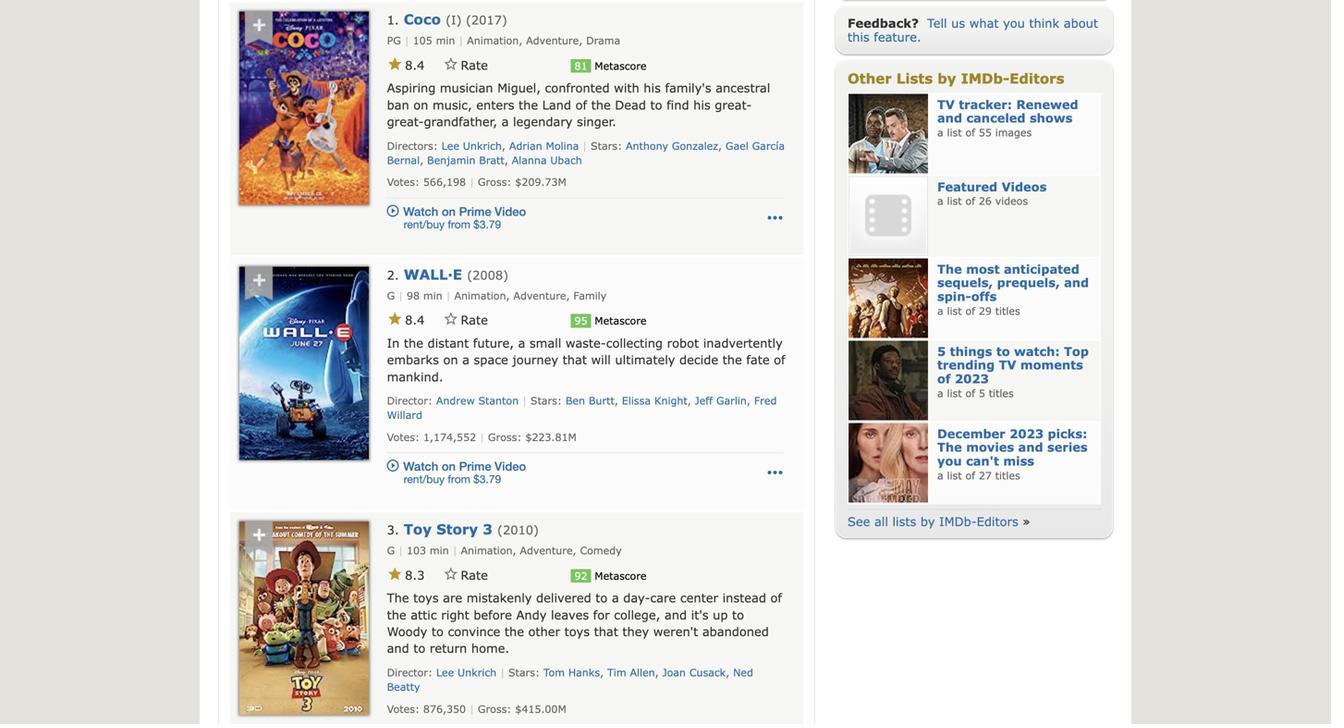 Task type: locate. For each thing, give the bounding box(es) containing it.
toys
[[414, 591, 439, 605], [565, 624, 590, 639]]

8.4 up aspiring
[[405, 58, 425, 72]]

of down the "confronted"
[[576, 97, 587, 112]]

0 vertical spatial you
[[1004, 16, 1025, 30]]

metascore inside 95 metascore in the distant future, a small waste-collecting robot inadvertently embarks on a space journey that will ultimately decide the fate of mankind.
[[595, 315, 647, 327]]

and
[[938, 111, 963, 125], [1065, 275, 1090, 290], [1019, 440, 1044, 454], [665, 607, 687, 622], [387, 641, 409, 655]]

3 rate from the top
[[461, 568, 488, 582]]

from down 566,198
[[448, 218, 471, 231]]

movies
[[967, 440, 1015, 454]]

0 vertical spatial play circle outline inline image
[[387, 205, 399, 217]]

click to add to watchlist image
[[241, 12, 277, 47], [241, 267, 277, 302]]

0 vertical spatial g
[[387, 289, 395, 302]]

1 metascore from the top
[[595, 60, 647, 72]]

of down trending
[[966, 387, 976, 400]]

this
[[848, 29, 870, 44]]

lee up the benjamin on the left
[[442, 140, 460, 152]]

list inside december 2023 picks: the movies and series you can't miss a list of 27 titles
[[947, 469, 962, 482]]

0 vertical spatial lee unkrich link
[[442, 140, 502, 152]]

the down inadvertently
[[723, 352, 742, 367]]

lee unkrich link down return
[[436, 666, 497, 679]]

2 vertical spatial adventure,
[[520, 544, 577, 557]]

list
[[947, 126, 962, 139], [947, 195, 962, 207], [947, 305, 962, 317], [947, 387, 962, 400], [947, 469, 962, 482]]

rate for toy story 3
[[461, 568, 488, 582]]

small
[[530, 336, 562, 350]]

2 vertical spatial the
[[387, 591, 409, 605]]

willard
[[387, 409, 422, 421]]

1 horizontal spatial tv
[[999, 358, 1017, 372]]

titles inside the most anticipated sequels, prequels, and spin-offs a list of 29 titles
[[996, 305, 1021, 317]]

burtt
[[589, 395, 615, 407]]

98
[[407, 289, 420, 302]]

prime for coco
[[459, 204, 492, 219]]

2 rent/buy from the top
[[404, 473, 445, 486]]

by right lists
[[921, 514, 936, 528]]

1 prime from the top
[[459, 204, 492, 219]]

g down the 3.
[[387, 544, 395, 557]]

| down benjamin bratt link
[[470, 176, 474, 188]]

animation, inside 2. wall·e (2008) g | 98 min | animation, adventure, family
[[455, 289, 510, 302]]

delivered
[[536, 591, 592, 605]]

of left 26
[[966, 195, 976, 207]]

1 vertical spatial imdb-
[[940, 514, 977, 528]]

that down waste-
[[563, 352, 587, 367]]

adventure, inside 2. wall·e (2008) g | 98 min | animation, adventure, family
[[514, 289, 570, 302]]

95 metascore in the distant future, a small waste-collecting robot inadvertently embarks on a space journey that will ultimately decide the fate of mankind.
[[387, 315, 786, 384]]

ned
[[734, 666, 754, 679]]

list image image left trending
[[849, 341, 929, 420]]

of left 55
[[966, 126, 976, 139]]

2023 inside 5 things to watch: top trending tv moments of 2023 a list of 5 titles
[[955, 371, 989, 386]]

0 vertical spatial video
[[495, 204, 526, 219]]

0 horizontal spatial that
[[563, 352, 587, 367]]

more horiz image for coco
[[764, 207, 787, 229]]

rent/buy from $3.79 down 566,198
[[404, 218, 501, 231]]

1 vertical spatial g
[[387, 544, 395, 557]]

toy story 3 link
[[404, 521, 493, 537]]

2 vertical spatial animation,
[[461, 544, 517, 557]]

a down spin-
[[938, 305, 944, 317]]

list left 55
[[947, 126, 962, 139]]

tv right things
[[999, 358, 1017, 372]]

1 votes: from the top
[[387, 176, 420, 188]]

0 vertical spatial gross:
[[478, 176, 512, 188]]

list image image for tv tracker: renewed and canceled shows
[[849, 94, 929, 173]]

watch for wall·e
[[403, 459, 439, 474]]

1 vertical spatial video
[[495, 459, 526, 474]]

0 vertical spatial the
[[938, 262, 963, 276]]

1 rate from the top
[[461, 58, 488, 72]]

2.
[[387, 268, 399, 282]]

0 horizontal spatial toys
[[414, 591, 439, 605]]

titles for things
[[989, 387, 1014, 400]]

2 watch from the top
[[403, 459, 439, 474]]

1 horizontal spatial 2023
[[1010, 426, 1044, 440]]

2 rate from the top
[[461, 313, 488, 327]]

3 votes: from the top
[[387, 703, 420, 715]]

$3.79 for wall·e
[[474, 473, 501, 486]]

of inside tv tracker: renewed and canceled shows a list of 55 images
[[966, 126, 976, 139]]

1 director: from the top
[[387, 395, 433, 407]]

0 vertical spatial great-
[[715, 97, 752, 112]]

unkrich
[[463, 140, 502, 152], [458, 666, 497, 679]]

4 list from the top
[[947, 387, 962, 400]]

1 g from the top
[[387, 289, 395, 302]]

votes: down willard at bottom left
[[387, 431, 420, 443]]

metascore inside 81 metascore aspiring musician miguel, confronted with his family's ancestral ban on music, enters the land of the dead to find his great- great-grandfather, a legendary singer.
[[595, 60, 647, 72]]

watch
[[403, 204, 439, 219], [403, 459, 439, 474]]

list down featured on the right top of the page
[[947, 195, 962, 207]]

1 vertical spatial $3.79
[[474, 473, 501, 486]]

list inside tv tracker: renewed and canceled shows a list of 55 images
[[947, 126, 962, 139]]

toy story 3 image
[[240, 522, 369, 715]]

0 horizontal spatial tv
[[938, 97, 955, 111]]

$3.79
[[474, 218, 501, 231], [474, 473, 501, 486]]

to up return
[[432, 624, 444, 639]]

votes: for toy story 3
[[387, 703, 420, 715]]

1 video from the top
[[495, 204, 526, 219]]

2023 down things
[[955, 371, 989, 386]]

a inside december 2023 picks: the movies and series you can't miss a list of 27 titles
[[938, 469, 944, 482]]

1 horizontal spatial that
[[594, 624, 619, 639]]

a inside 5 things to watch: top trending tv moments of 2023 a list of 5 titles
[[938, 387, 944, 400]]

0 vertical spatial click to add to watchlist image
[[241, 12, 277, 47]]

things
[[950, 344, 993, 358]]

1 vertical spatial lee unkrich link
[[436, 666, 497, 679]]

stars: left "tom"
[[509, 666, 540, 679]]

featured videos link
[[938, 179, 1047, 194]]

1 vertical spatial rate
[[461, 313, 488, 327]]

1 vertical spatial 8.4
[[405, 313, 425, 327]]

tv inside 5 things to watch: top trending tv moments of 2023 a list of 5 titles
[[999, 358, 1017, 372]]

$223.81m
[[526, 431, 577, 443]]

metascore up "day-"
[[595, 570, 647, 582]]

1 vertical spatial the
[[938, 440, 963, 454]]

0 vertical spatial rent/buy
[[404, 218, 445, 231]]

0 vertical spatial adventure,
[[526, 34, 583, 47]]

3 metascore from the top
[[595, 570, 647, 582]]

2 vertical spatial titles
[[996, 469, 1021, 482]]

of right the fate
[[774, 352, 786, 367]]

1 vertical spatial more horiz image
[[764, 462, 787, 484]]

cusack
[[690, 666, 726, 679]]

grandfather,
[[424, 114, 498, 129]]

1 vertical spatial 2023
[[1010, 426, 1044, 440]]

5
[[938, 344, 946, 358], [979, 387, 986, 400]]

most
[[967, 262, 1000, 276]]

2 rent/buy from $3.79 from the top
[[404, 473, 501, 486]]

2 vertical spatial votes:
[[387, 703, 420, 715]]

editors up renewed
[[1010, 70, 1065, 86]]

titles inside december 2023 picks: the movies and series you can't miss a list of 27 titles
[[996, 469, 1021, 482]]

tell us what you think about this feature.
[[848, 16, 1099, 44]]

care
[[651, 591, 676, 605]]

0 vertical spatial director:
[[387, 395, 433, 407]]

0 vertical spatial imdb-
[[961, 70, 1010, 86]]

weren't
[[654, 624, 699, 639]]

lee
[[442, 140, 460, 152], [436, 666, 454, 679]]

2 8.4 from the top
[[405, 313, 425, 327]]

rent/buy down 566,198
[[404, 218, 445, 231]]

1 vertical spatial lee
[[436, 666, 454, 679]]

0 vertical spatial 5
[[938, 344, 946, 358]]

on inside 95 metascore in the distant future, a small waste-collecting robot inadvertently embarks on a space journey that will ultimately decide the fate of mankind.
[[443, 352, 458, 367]]

metascore inside 92 metascore the toys are mistakenly delivered to a day-care center instead of the attic right before andy leaves for college, and it's up to woody to convince the other toys that they weren't abandoned and to return home.
[[595, 570, 647, 582]]

| left 103
[[399, 544, 403, 557]]

2 vertical spatial rate
[[461, 568, 488, 582]]

from for coco
[[448, 218, 471, 231]]

0 vertical spatial watch
[[403, 204, 439, 219]]

0 vertical spatial more horiz image
[[764, 207, 787, 229]]

1 vertical spatial click to add to watchlist image
[[241, 267, 277, 302]]

on down distant
[[443, 352, 458, 367]]

bratt
[[479, 154, 505, 166]]

video down $209.73m
[[495, 204, 526, 219]]

animation, down 3 on the left bottom
[[461, 544, 517, 557]]

the left can't
[[938, 440, 963, 454]]

2 vertical spatial stars:
[[509, 666, 540, 679]]

with
[[614, 81, 640, 95]]

of left 29
[[966, 305, 976, 317]]

space
[[474, 352, 508, 367]]

0 vertical spatial unkrich
[[463, 140, 502, 152]]

min down (i)
[[436, 34, 455, 47]]

to
[[651, 97, 663, 112], [997, 344, 1011, 358], [596, 591, 608, 605], [733, 607, 745, 622], [432, 624, 444, 639], [414, 641, 426, 655]]

of inside the most anticipated sequels, prequels, and spin-offs a list of 29 titles
[[966, 305, 976, 317]]

a down distant
[[463, 352, 470, 367]]

gross: for coco
[[478, 176, 512, 188]]

2 click to add to watchlist image from the top
[[241, 267, 277, 302]]

prime for wall·e
[[459, 459, 492, 474]]

tv inside tv tracker: renewed and canceled shows a list of 55 images
[[938, 97, 955, 111]]

the up spin-
[[938, 262, 963, 276]]

ned beatty
[[387, 666, 754, 693]]

1 vertical spatial tv
[[999, 358, 1017, 372]]

votes: 876,350 | gross: $415.00m
[[387, 703, 567, 715]]

0 vertical spatial rent/buy from $3.79
[[404, 218, 501, 231]]

director: for wall·e
[[387, 395, 433, 407]]

0 vertical spatial lee
[[442, 140, 460, 152]]

rent/buy from $3.79 down 1,174,552
[[404, 473, 501, 486]]

confronted
[[545, 81, 610, 95]]

watch down 1,174,552
[[403, 459, 439, 474]]

$3.79 down votes: 1,174,552 | gross: $223.81m
[[474, 473, 501, 486]]

click to add to watchlist image
[[241, 522, 277, 557]]

0 vertical spatial 2023
[[955, 371, 989, 386]]

0 vertical spatial titles
[[996, 305, 1021, 317]]

0 vertical spatial prime
[[459, 204, 492, 219]]

8.4 down 98
[[405, 313, 425, 327]]

tell
[[928, 16, 948, 30]]

and down other lists by imdb-editors
[[938, 111, 963, 125]]

1 vertical spatial director:
[[387, 666, 433, 679]]

| right 1,174,552
[[480, 431, 485, 443]]

0 vertical spatial 8.4
[[405, 58, 425, 72]]

2 votes: from the top
[[387, 431, 420, 443]]

1 vertical spatial watch on prime video
[[403, 459, 526, 474]]

2 prime from the top
[[459, 459, 492, 474]]

1 vertical spatial great-
[[387, 114, 424, 129]]

toys down leaves
[[565, 624, 590, 639]]

1 vertical spatial min
[[423, 289, 443, 302]]

1 horizontal spatial 5
[[979, 387, 986, 400]]

1 horizontal spatial his
[[694, 97, 711, 112]]

1 8.4 from the top
[[405, 58, 425, 72]]

2023 inside december 2023 picks: the movies and series you can't miss a list of 27 titles
[[1010, 426, 1044, 440]]

tim allen link
[[608, 666, 655, 679]]

titles down '5 things to watch: top trending tv moments of 2023' link
[[989, 387, 1014, 400]]

titles down miss on the bottom right
[[996, 469, 1021, 482]]

play circle outline inline image
[[387, 205, 399, 217], [387, 460, 399, 472]]

1 watch on prime video from the top
[[403, 204, 526, 219]]

1 horizontal spatial toys
[[565, 624, 590, 639]]

titles
[[996, 305, 1021, 317], [989, 387, 1014, 400], [996, 469, 1021, 482]]

titles for 2023
[[996, 469, 1021, 482]]

1 more horiz image from the top
[[764, 207, 787, 229]]

and inside december 2023 picks: the movies and series you can't miss a list of 27 titles
[[1019, 440, 1044, 454]]

that down for
[[594, 624, 619, 639]]

1 vertical spatial 5
[[979, 387, 986, 400]]

1 vertical spatial votes:
[[387, 431, 420, 443]]

list inside the most anticipated sequels, prequels, and spin-offs a list of 29 titles
[[947, 305, 962, 317]]

1 list image image from the top
[[849, 94, 929, 173]]

(i)
[[446, 13, 462, 27]]

top
[[1065, 344, 1089, 358]]

g inside 2. wall·e (2008) g | 98 min | animation, adventure, family
[[387, 289, 395, 302]]

and left series
[[1019, 440, 1044, 454]]

adventure, up small
[[514, 289, 570, 302]]

watch on prime video for wall·e
[[403, 459, 526, 474]]

lee unkrich link up benjamin bratt link
[[442, 140, 502, 152]]

enters
[[477, 97, 515, 112]]

0 vertical spatial that
[[563, 352, 587, 367]]

more horiz image
[[764, 207, 787, 229], [764, 462, 787, 484]]

1 vertical spatial rent/buy from $3.79
[[404, 473, 501, 486]]

future,
[[473, 336, 514, 350]]

0 vertical spatial editors
[[1010, 70, 1065, 86]]

1 vertical spatial gross:
[[488, 431, 522, 443]]

2 list from the top
[[947, 195, 962, 207]]

1 vertical spatial animation,
[[455, 289, 510, 302]]

and inside the most anticipated sequels, prequels, and spin-offs a list of 29 titles
[[1065, 275, 1090, 290]]

aspiring
[[387, 81, 436, 95]]

watch for coco
[[403, 204, 439, 219]]

1 vertical spatial titles
[[989, 387, 1014, 400]]

4 list image image from the top
[[849, 341, 929, 420]]

|
[[405, 34, 409, 47], [459, 34, 464, 47], [583, 140, 587, 152], [470, 176, 474, 188], [399, 289, 403, 302], [446, 289, 451, 302], [523, 395, 527, 407], [480, 431, 485, 443], [399, 544, 403, 557], [453, 544, 457, 557], [500, 666, 505, 679], [470, 703, 474, 715]]

0 vertical spatial animation,
[[467, 34, 523, 47]]

director: up beatty
[[387, 666, 433, 679]]

1 list from the top
[[947, 126, 962, 139]]

list image image for 5 things to watch: top trending tv moments of 2023
[[849, 341, 929, 420]]

great- down ban
[[387, 114, 424, 129]]

rent/buy from $3.79 for wall·e
[[404, 473, 501, 486]]

gael garcía bernal link
[[387, 140, 785, 166]]

you left can't
[[938, 454, 962, 468]]

adventure, down (2010)
[[520, 544, 577, 557]]

that inside 95 metascore in the distant future, a small waste-collecting robot inadvertently embarks on a space journey that will ultimately decide the fate of mankind.
[[563, 352, 587, 367]]

video for wall·e
[[495, 459, 526, 474]]

min right 103
[[430, 544, 449, 557]]

0 vertical spatial watch on prime video
[[403, 204, 526, 219]]

alanna ubach link
[[512, 154, 582, 166]]

of left 27 at bottom right
[[966, 469, 976, 482]]

5 list image image from the top
[[849, 423, 929, 502]]

0 vertical spatial toys
[[414, 591, 439, 605]]

you inside december 2023 picks: the movies and series you can't miss a list of 27 titles
[[938, 454, 962, 468]]

1 vertical spatial his
[[694, 97, 711, 112]]

tv down other lists by imdb-editors
[[938, 97, 955, 111]]

1 vertical spatial play circle outline inline image
[[387, 460, 399, 472]]

0 vertical spatial min
[[436, 34, 455, 47]]

3
[[483, 521, 493, 537]]

of inside december 2023 picks: the movies and series you can't miss a list of 27 titles
[[966, 469, 976, 482]]

molina
[[546, 140, 579, 152]]

gross: left $415.00m
[[478, 703, 512, 715]]

animation, down (2008)
[[455, 289, 510, 302]]

rent/buy down 1,174,552
[[404, 473, 445, 486]]

his right with
[[644, 81, 661, 95]]

1 vertical spatial unkrich
[[458, 666, 497, 679]]

of right the instead on the bottom right of page
[[771, 591, 782, 605]]

you right the what
[[1004, 16, 1025, 30]]

animation, down the (2017)
[[467, 34, 523, 47]]

rate up future,
[[461, 313, 488, 327]]

college,
[[614, 607, 661, 622]]

min
[[436, 34, 455, 47], [423, 289, 443, 302], [430, 544, 449, 557]]

mankind.
[[387, 369, 444, 384]]

0 vertical spatial $3.79
[[474, 218, 501, 231]]

list image image
[[849, 94, 929, 173], [849, 176, 929, 256], [849, 258, 929, 338], [849, 341, 929, 420], [849, 423, 929, 502]]

1 vertical spatial metascore
[[595, 315, 647, 327]]

ultimately
[[615, 352, 676, 367]]

list image image down other
[[849, 94, 929, 173]]

2023
[[955, 371, 989, 386], [1010, 426, 1044, 440]]

2 watch on prime video from the top
[[403, 459, 526, 474]]

5 list from the top
[[947, 469, 962, 482]]

105
[[413, 34, 433, 47]]

2 more horiz image from the top
[[764, 462, 787, 484]]

1 vertical spatial you
[[938, 454, 962, 468]]

miguel,
[[498, 81, 541, 95]]

1 rent/buy from the top
[[404, 218, 445, 231]]

2 list image image from the top
[[849, 176, 929, 256]]

spin-
[[938, 289, 972, 304]]

, left ned
[[726, 666, 730, 679]]

list inside featured videos a list of 26 videos
[[947, 195, 962, 207]]

2 video from the top
[[495, 459, 526, 474]]

1 click to add to watchlist image from the top
[[241, 12, 277, 47]]

of inside 81 metascore aspiring musician miguel, confronted with his family's ancestral ban on music, enters the land of the dead to find his great- great-grandfather, a legendary singer.
[[576, 97, 587, 112]]

0 horizontal spatial his
[[644, 81, 661, 95]]

titles inside 5 things to watch: top trending tv moments of 2023 a list of 5 titles
[[989, 387, 1014, 400]]

and up weren't
[[665, 607, 687, 622]]

play circle outline inline image down "bernal"
[[387, 205, 399, 217]]

1 from from the top
[[448, 218, 471, 231]]

to left find
[[651, 97, 663, 112]]

1 watch from the top
[[403, 204, 439, 219]]

and right prequels,
[[1065, 275, 1090, 290]]

rate for coco
[[461, 58, 488, 72]]

director: lee unkrich | stars: tom hanks , tim allen , joan cusack ,
[[387, 666, 734, 679]]

1 vertical spatial from
[[448, 473, 471, 486]]

a inside 92 metascore the toys are mistakenly delivered to a day-care center instead of the attic right before andy leaves for college, and it's up to woody to convince the other toys that they weren't abandoned and to return home.
[[612, 591, 619, 605]]

to inside 81 metascore aspiring musician miguel, confronted with his family's ancestral ban on music, enters the land of the dead to find his great- great-grandfather, a legendary singer.
[[651, 97, 663, 112]]

animation, inside 1. coco (i) (2017) pg | 105 min | animation, adventure, drama
[[467, 34, 523, 47]]

a left 55
[[938, 126, 944, 139]]

, benjamin bratt , alanna ubach
[[420, 154, 582, 166]]

a left 27 at bottom right
[[938, 469, 944, 482]]

metascore
[[595, 60, 647, 72], [595, 315, 647, 327], [595, 570, 647, 582]]

2 vertical spatial gross:
[[478, 703, 512, 715]]

unkrich for |
[[458, 666, 497, 679]]

| down home.
[[500, 666, 505, 679]]

0 vertical spatial rate
[[461, 58, 488, 72]]

prime down votes: 566,198 | gross: $209.73m
[[459, 204, 492, 219]]

2 g from the top
[[387, 544, 395, 557]]

8.4 for wall·e
[[405, 313, 425, 327]]

imdb-
[[961, 70, 1010, 86], [940, 514, 977, 528]]

list down trending
[[947, 387, 962, 400]]

2 vertical spatial metascore
[[595, 570, 647, 582]]

benjamin bratt link
[[427, 154, 505, 166]]

0 horizontal spatial you
[[938, 454, 962, 468]]

2 from from the top
[[448, 473, 471, 486]]

adventure, inside 1. coco (i) (2017) pg | 105 min | animation, adventure, drama
[[526, 34, 583, 47]]

1 vertical spatial prime
[[459, 459, 492, 474]]

a inside the most anticipated sequels, prequels, and spin-offs a list of 29 titles
[[938, 305, 944, 317]]

0 vertical spatial by
[[938, 70, 957, 86]]

click to add to watchlist image for coco
[[241, 12, 277, 47]]

3 list from the top
[[947, 305, 962, 317]]

2 metascore from the top
[[595, 315, 647, 327]]

play circle outline inline image for wall·e
[[387, 460, 399, 472]]

adrian molina link
[[509, 140, 579, 152]]

1 play circle outline inline image from the top
[[387, 205, 399, 217]]

$3.79 down votes: 566,198 | gross: $209.73m
[[474, 218, 501, 231]]

3 list image image from the top
[[849, 258, 929, 338]]

1 vertical spatial rent/buy
[[404, 473, 445, 486]]

coco image
[[240, 12, 369, 205]]

0 vertical spatial metascore
[[595, 60, 647, 72]]

1 vertical spatial that
[[594, 624, 619, 639]]

unkrich up bratt
[[463, 140, 502, 152]]

dead
[[615, 97, 646, 112]]

0 vertical spatial tv
[[938, 97, 955, 111]]

2 director: from the top
[[387, 666, 433, 679]]

imdb- up "tracker:"
[[961, 70, 1010, 86]]

video down votes: 1,174,552 | gross: $223.81m
[[495, 459, 526, 474]]

journey
[[513, 352, 559, 367]]

1 rent/buy from $3.79 from the top
[[404, 218, 501, 231]]

min inside '3. toy story 3 (2010) g | 103 min | animation, adventure, comedy'
[[430, 544, 449, 557]]

editors left '»'
[[977, 514, 1019, 528]]

fred willard
[[387, 395, 777, 421]]

in
[[387, 336, 400, 350]]

all
[[875, 514, 889, 528]]

video for coco
[[495, 204, 526, 219]]

26
[[979, 195, 992, 207]]

ubach
[[551, 154, 582, 166]]

list down spin-
[[947, 305, 962, 317]]

1 vertical spatial toys
[[565, 624, 590, 639]]

0 vertical spatial from
[[448, 218, 471, 231]]

0 vertical spatial votes:
[[387, 176, 420, 188]]

fate
[[747, 352, 770, 367]]

(2008)
[[467, 268, 509, 282]]

the down the 8.3
[[387, 591, 409, 605]]

, left joan
[[655, 666, 659, 679]]

watch down 566,198
[[403, 204, 439, 219]]

more horiz image down garcía on the right of page
[[764, 207, 787, 229]]

2 vertical spatial min
[[430, 544, 449, 557]]

2 play circle outline inline image from the top
[[387, 460, 399, 472]]

play circle outline inline image for coco
[[387, 205, 399, 217]]

pg
[[387, 34, 401, 47]]

2 $3.79 from the top
[[474, 473, 501, 486]]

1 horizontal spatial you
[[1004, 16, 1025, 30]]

stars: left ben
[[531, 395, 562, 407]]

gross:
[[478, 176, 512, 188], [488, 431, 522, 443], [478, 703, 512, 715]]

,
[[502, 140, 506, 152], [719, 140, 722, 152], [420, 154, 424, 166], [505, 154, 508, 166], [615, 395, 619, 407], [688, 395, 692, 407], [747, 395, 751, 407], [600, 666, 604, 679], [655, 666, 659, 679], [726, 666, 730, 679]]

1 vertical spatial adventure,
[[514, 289, 570, 302]]

a down enters
[[502, 114, 509, 129]]

lee down return
[[436, 666, 454, 679]]

5 down trending
[[979, 387, 986, 400]]

0 horizontal spatial great-
[[387, 114, 424, 129]]

list inside 5 things to watch: top trending tv moments of 2023 a list of 5 titles
[[947, 387, 962, 400]]

featured
[[938, 179, 998, 194]]

renewed
[[1017, 97, 1079, 111]]

0 horizontal spatial 2023
[[955, 371, 989, 386]]

1 $3.79 from the top
[[474, 218, 501, 231]]



Task type: describe. For each thing, give the bounding box(es) containing it.
december 2023 picks: the movies and series you can't miss link
[[938, 426, 1088, 468]]

| left 98
[[399, 289, 403, 302]]

min inside 2. wall·e (2008) g | 98 min | animation, adventure, family
[[423, 289, 443, 302]]

103
[[407, 544, 426, 557]]

garcía
[[752, 140, 785, 152]]

series
[[1048, 440, 1088, 454]]

0 vertical spatial his
[[644, 81, 661, 95]]

, left jeff
[[688, 395, 692, 407]]

the inside december 2023 picks: the movies and series you can't miss a list of 27 titles
[[938, 440, 963, 454]]

robot
[[667, 336, 699, 350]]

see
[[848, 514, 871, 528]]

decide
[[680, 352, 719, 367]]

day-
[[624, 591, 651, 605]]

1 vertical spatial editors
[[977, 514, 1019, 528]]

embarks
[[387, 352, 439, 367]]

votes: 566,198 | gross: $209.73m
[[387, 176, 567, 188]]

unkrich for ,
[[463, 140, 502, 152]]

1 vertical spatial by
[[921, 514, 936, 528]]

rent/buy for coco
[[404, 218, 445, 231]]

allen
[[630, 666, 655, 679]]

the most anticipated sequels, prequels, and spin-offs link
[[938, 262, 1090, 304]]

1 horizontal spatial by
[[938, 70, 957, 86]]

before
[[474, 607, 512, 622]]

to down woody in the left bottom of the page
[[414, 641, 426, 655]]

coco
[[404, 11, 441, 27]]

gael
[[726, 140, 749, 152]]

8.4 for coco
[[405, 58, 425, 72]]

55
[[979, 126, 992, 139]]

featured videos a list of 26 videos
[[938, 179, 1047, 207]]

videos
[[996, 195, 1028, 207]]

, left gael
[[719, 140, 722, 152]]

canceled
[[967, 111, 1026, 125]]

min inside 1. coco (i) (2017) pg | 105 min | animation, adventure, drama
[[436, 34, 455, 47]]

$3.79 for coco
[[474, 218, 501, 231]]

ben
[[566, 395, 585, 407]]

ned beatty link
[[387, 666, 754, 693]]

0 horizontal spatial 5
[[938, 344, 946, 358]]

stars: for wall·e
[[531, 395, 562, 407]]

lee unkrich link for coco
[[442, 140, 502, 152]]

it's
[[691, 607, 709, 622]]

andrew stanton link
[[436, 395, 519, 407]]

g inside '3. toy story 3 (2010) g | 103 min | animation, adventure, comedy'
[[387, 544, 395, 557]]

trending
[[938, 358, 995, 372]]

, left alanna at the top
[[505, 154, 508, 166]]

december
[[938, 426, 1006, 440]]

joan
[[663, 666, 686, 679]]

december 2023 picks: the movies and series you can't miss a list of 27 titles
[[938, 426, 1088, 482]]

they
[[623, 624, 649, 639]]

| down wall·e link
[[446, 289, 451, 302]]

metascore for coco
[[595, 60, 647, 72]]

on down 566,198
[[442, 204, 456, 219]]

1,174,552
[[423, 431, 476, 443]]

for
[[593, 607, 610, 622]]

jeff garlin link
[[695, 395, 747, 407]]

to up for
[[596, 591, 608, 605]]

other
[[529, 624, 560, 639]]

| down (i)
[[459, 34, 464, 47]]

on down 1,174,552
[[442, 459, 456, 474]]

0 vertical spatial stars:
[[591, 140, 622, 152]]

| right stanton
[[523, 395, 527, 407]]

us
[[952, 16, 966, 30]]

| down story
[[453, 544, 457, 557]]

coco link
[[404, 11, 441, 27]]

other
[[848, 70, 892, 86]]

jeff
[[695, 395, 713, 407]]

of inside 95 metascore in the distant future, a small waste-collecting robot inadvertently embarks on a space journey that will ultimately decide the fate of mankind.
[[774, 352, 786, 367]]

collecting
[[606, 336, 663, 350]]

the up singer.
[[592, 97, 611, 112]]

, up , benjamin bratt , alanna ubach
[[502, 140, 506, 152]]

anthony gonzalez link
[[626, 140, 719, 152]]

list image image for featured videos
[[849, 176, 929, 256]]

to up abandoned
[[733, 607, 745, 622]]

a inside 81 metascore aspiring musician miguel, confronted with his family's ancestral ban on music, enters the land of the dead to find his great- great-grandfather, a legendary singer.
[[502, 114, 509, 129]]

lee for director:
[[436, 666, 454, 679]]

feedback?
[[848, 16, 919, 30]]

stanton
[[479, 395, 519, 407]]

81 metascore aspiring musician miguel, confronted with his family's ancestral ban on music, enters the land of the dead to find his great- great-grandfather, a legendary singer.
[[387, 60, 771, 129]]

metascore for wall·e
[[595, 315, 647, 327]]

gonzalez
[[672, 140, 719, 152]]

sequels,
[[938, 275, 993, 290]]

elissa
[[622, 395, 651, 407]]

directors: lee unkrich , adrian molina | stars: anthony gonzalez ,
[[387, 140, 726, 152]]

adventure, inside '3. toy story 3 (2010) g | 103 min | animation, adventure, comedy'
[[520, 544, 577, 557]]

1. coco (i) (2017) pg | 105 min | animation, adventure, drama
[[387, 11, 621, 47]]

watch on prime video for coco
[[403, 204, 526, 219]]

the down andy
[[505, 624, 524, 639]]

the inside the most anticipated sequels, prequels, and spin-offs a list of 29 titles
[[938, 262, 963, 276]]

you inside tell us what you think about this feature.
[[1004, 16, 1025, 30]]

see all lists by imdb-editors »
[[848, 514, 1031, 528]]

, down directors:
[[420, 154, 424, 166]]

the down the miguel,
[[519, 97, 538, 112]]

and down woody in the left bottom of the page
[[387, 641, 409, 655]]

lee unkrich link for toy story 3
[[436, 666, 497, 679]]

| right 876,350
[[470, 703, 474, 715]]

a inside tv tracker: renewed and canceled shows a list of 55 images
[[938, 126, 944, 139]]

shows
[[1030, 111, 1073, 125]]

click to add to watchlist image for wall·e
[[241, 267, 277, 302]]

a up the journey
[[518, 336, 526, 350]]

return
[[430, 641, 467, 655]]

the inside 92 metascore the toys are mistakenly delivered to a day-care center instead of the attic right before andy leaves for college, and it's up to woody to convince the other toys that they weren't abandoned and to return home.
[[387, 591, 409, 605]]

bernal
[[387, 154, 420, 166]]

list image image for the most anticipated sequels, prequels, and spin-offs
[[849, 258, 929, 338]]

hanks
[[569, 666, 600, 679]]

of down things
[[938, 371, 951, 386]]

95
[[575, 315, 588, 327]]

toy
[[404, 521, 432, 537]]

»
[[1023, 514, 1031, 528]]

find
[[667, 97, 690, 112]]

rent/buy for wall·e
[[404, 473, 445, 486]]

a inside featured videos a list of 26 videos
[[938, 195, 944, 207]]

drama
[[586, 34, 621, 47]]

81
[[575, 60, 588, 72]]

the most anticipated sequels, prequels, and spin-offs a list of 29 titles
[[938, 262, 1090, 317]]

director: for toy story 3
[[387, 666, 433, 679]]

beatty
[[387, 681, 420, 693]]

, left elissa
[[615, 395, 619, 407]]

votes: for wall·e
[[387, 431, 420, 443]]

gross: for metascore
[[478, 703, 512, 715]]

ben burtt link
[[566, 395, 615, 407]]

on inside 81 metascore aspiring musician miguel, confronted with his family's ancestral ban on music, enters the land of the dead to find his great- great-grandfather, a legendary singer.
[[414, 97, 429, 112]]

$209.73m
[[515, 176, 567, 188]]

abandoned
[[703, 624, 769, 639]]

anthony
[[626, 140, 669, 152]]

wall·e
[[404, 266, 462, 282]]

5 things to watch: top trending tv moments of 2023 a list of 5 titles
[[938, 344, 1089, 400]]

| right molina
[[583, 140, 587, 152]]

, left tim
[[600, 666, 604, 679]]

land
[[543, 97, 572, 112]]

lists
[[893, 514, 917, 528]]

see all lists by imdb-editors link
[[848, 514, 1019, 528]]

directors:
[[387, 140, 438, 152]]

of inside featured videos a list of 26 videos
[[966, 195, 976, 207]]

tv tracker: renewed and canceled shows link
[[938, 97, 1079, 125]]

stars: for toy story 3
[[509, 666, 540, 679]]

fred
[[754, 395, 777, 407]]

to inside 5 things to watch: top trending tv moments of 2023 a list of 5 titles
[[997, 344, 1011, 358]]

(2017)
[[466, 13, 508, 27]]

tv tracker: renewed and canceled shows a list of 55 images
[[938, 97, 1079, 139]]

lee for directors:
[[442, 140, 460, 152]]

legendary
[[513, 114, 573, 129]]

instead
[[723, 591, 767, 605]]

rent/buy from $3.79 for coco
[[404, 218, 501, 231]]

family
[[574, 289, 607, 302]]

rate for wall·e
[[461, 313, 488, 327]]

8.3
[[405, 568, 425, 582]]

votes: for coco
[[387, 176, 420, 188]]

animation, inside '3. toy story 3 (2010) g | 103 min | animation, adventure, comedy'
[[461, 544, 517, 557]]

and inside tv tracker: renewed and canceled shows a list of 55 images
[[938, 111, 963, 125]]

gross: for wall·e
[[488, 431, 522, 443]]

from for wall·e
[[448, 473, 471, 486]]

benjamin
[[427, 154, 476, 166]]

the up embarks
[[404, 336, 424, 350]]

more horiz image for wall·e
[[764, 462, 787, 484]]

, left fred
[[747, 395, 751, 407]]

wall·e image
[[240, 267, 369, 460]]

| right pg
[[405, 34, 409, 47]]

list image image for december 2023 picks: the movies and series you can't miss
[[849, 423, 929, 502]]

lists
[[897, 70, 933, 86]]

the up woody in the left bottom of the page
[[387, 607, 407, 622]]

1 horizontal spatial great-
[[715, 97, 752, 112]]

convince
[[448, 624, 501, 639]]

that inside 92 metascore the toys are mistakenly delivered to a day-care center instead of the attic right before andy leaves for college, and it's up to woody to convince the other toys that they weren't abandoned and to return home.
[[594, 624, 619, 639]]

feature.
[[874, 29, 922, 44]]

knight
[[655, 395, 688, 407]]

of inside 92 metascore the toys are mistakenly delivered to a day-care center instead of the attic right before andy leaves for college, and it's up to woody to convince the other toys that they weren't abandoned and to return home.
[[771, 591, 782, 605]]



Task type: vqa. For each thing, say whether or not it's contained in the screenshot.
5 Things To Watch: Top Trending Tv Moments Of 2023 "Link"
yes



